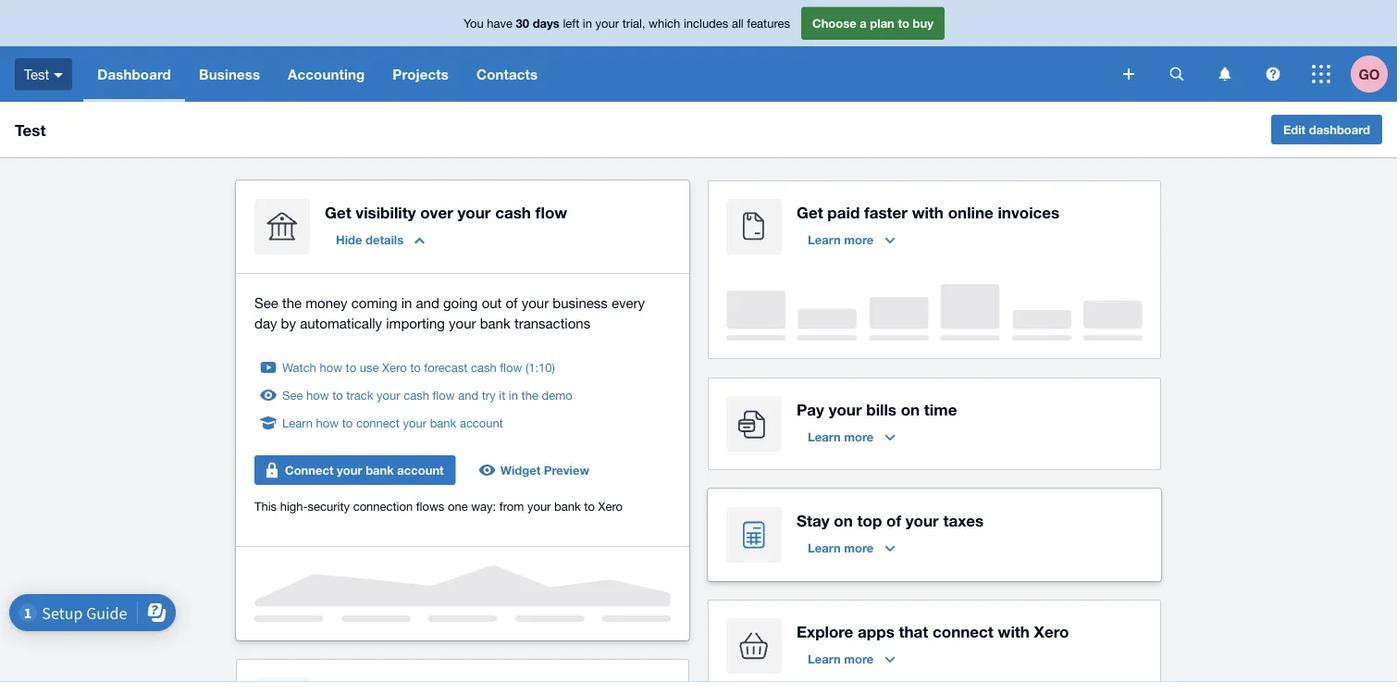 Task type: describe. For each thing, give the bounding box(es) containing it.
taxes
[[944, 511, 984, 529]]

connect your bank account button
[[255, 455, 456, 485]]

your inside button
[[337, 463, 362, 477]]

you
[[464, 16, 484, 30]]

time
[[925, 400, 958, 418]]

to down preview
[[584, 499, 595, 513]]

have
[[487, 16, 513, 30]]

to up see how to track your cash flow and try it in the demo
[[410, 360, 421, 374]]

your left "trial,"
[[596, 16, 619, 30]]

how for watch
[[320, 360, 343, 374]]

security
[[308, 499, 350, 513]]

explore apps that connect with xero
[[797, 622, 1070, 641]]

choose a plan to buy
[[813, 16, 934, 30]]

explore
[[797, 622, 854, 641]]

hide details button
[[325, 225, 436, 255]]

watch how to use xero to forecast cash flow (1:10) link
[[282, 358, 555, 377]]

that
[[899, 622, 929, 641]]

to left buy
[[898, 16, 910, 30]]

this high-security connection flows one way: from your bank to xero
[[255, 499, 623, 513]]

it
[[499, 388, 506, 402]]

connect for with
[[933, 622, 994, 641]]

stay
[[797, 511, 830, 529]]

how for see
[[306, 388, 329, 402]]

edit dashboard button
[[1272, 115, 1383, 144]]

1 vertical spatial cash
[[471, 360, 497, 374]]

widget
[[501, 463, 541, 477]]

taxes icon image
[[727, 507, 782, 563]]

from
[[500, 499, 524, 513]]

left
[[563, 16, 580, 30]]

test button
[[0, 46, 84, 102]]

high-
[[280, 499, 308, 513]]

invoices icon image
[[727, 199, 782, 255]]

bank inside learn how to connect your bank account link
[[430, 416, 457, 430]]

day
[[255, 315, 277, 331]]

learn more for your
[[808, 430, 874, 444]]

get paid faster with online invoices
[[797, 203, 1060, 221]]

your right pay
[[829, 400, 862, 418]]

faster
[[865, 203, 908, 221]]

your right from
[[528, 499, 551, 513]]

1 vertical spatial the
[[522, 388, 539, 402]]

connection
[[353, 499, 413, 513]]

demo
[[542, 388, 573, 402]]

more for your
[[844, 430, 874, 444]]

learn more for apps
[[808, 652, 874, 666]]

your left taxes
[[906, 511, 939, 529]]

accounting button
[[274, 46, 379, 102]]

bills
[[867, 400, 897, 418]]

invoices preview bar graph image
[[727, 284, 1143, 341]]

to left use
[[346, 360, 357, 374]]

accounting
[[288, 66, 365, 82]]

learn more button for apps
[[797, 644, 906, 674]]

30
[[516, 16, 530, 30]]

dashboard link
[[84, 46, 185, 102]]

hide details
[[336, 232, 404, 247]]

every
[[612, 294, 645, 311]]

learn for explore
[[808, 652, 841, 666]]

includes
[[684, 16, 729, 30]]

your right over
[[458, 203, 491, 221]]

bank down preview
[[555, 499, 581, 513]]

try
[[482, 388, 496, 402]]

learn how to connect your bank account link
[[282, 414, 503, 432]]

banking icon image
[[255, 199, 310, 255]]

buy
[[913, 16, 934, 30]]

paid
[[828, 203, 860, 221]]

widget preview button
[[471, 455, 601, 485]]

more for on
[[844, 541, 874, 555]]

preview
[[544, 463, 590, 477]]

projects
[[393, 66, 449, 82]]

the inside see the money coming in and going out of your business every day by automatically importing your bank transactions
[[282, 294, 302, 311]]

learn for get
[[808, 232, 841, 247]]

a
[[860, 16, 867, 30]]

1 horizontal spatial flow
[[500, 360, 522, 374]]

pay
[[797, 400, 825, 418]]

top
[[858, 511, 882, 529]]

2 vertical spatial xero
[[1035, 622, 1070, 641]]

forecast
[[424, 360, 468, 374]]

0 vertical spatial account
[[460, 416, 503, 430]]

apps
[[858, 622, 895, 641]]

learn more for on
[[808, 541, 874, 555]]

your down 'going'
[[449, 315, 476, 331]]

1 vertical spatial xero
[[598, 499, 623, 513]]

flows
[[416, 499, 445, 513]]

go
[[1359, 66, 1381, 82]]

(1:10)
[[526, 360, 555, 374]]

1 horizontal spatial of
[[887, 511, 902, 529]]

add-ons icon image
[[727, 618, 782, 674]]

see the money coming in and going out of your business every day by automatically importing your bank transactions
[[255, 294, 645, 331]]

learn how to connect your bank account
[[282, 416, 503, 430]]

in inside see the money coming in and going out of your business every day by automatically importing your bank transactions
[[401, 294, 412, 311]]

2 vertical spatial cash
[[404, 388, 429, 402]]



Task type: vqa. For each thing, say whether or not it's contained in the screenshot.
el image at the right
no



Task type: locate. For each thing, give the bounding box(es) containing it.
1 vertical spatial and
[[458, 388, 479, 402]]

connect down track
[[356, 416, 400, 430]]

in up importing
[[401, 294, 412, 311]]

learn more button down top
[[797, 533, 906, 563]]

see inside see the money coming in and going out of your business every day by automatically importing your bank transactions
[[255, 294, 278, 311]]

one
[[448, 499, 468, 513]]

over
[[420, 203, 453, 221]]

svg image
[[1171, 67, 1184, 81], [54, 73, 63, 78]]

you have 30 days left in your trial, which includes all features
[[464, 16, 791, 30]]

trial,
[[623, 16, 646, 30]]

to down track
[[342, 416, 353, 430]]

more for paid
[[844, 232, 874, 247]]

see for see the money coming in and going out of your business every day by automatically importing your bank transactions
[[255, 294, 278, 311]]

days
[[533, 16, 560, 30]]

details
[[366, 232, 404, 247]]

out
[[482, 294, 502, 311]]

banner
[[0, 0, 1398, 102]]

1 horizontal spatial and
[[458, 388, 479, 402]]

see down watch
[[282, 388, 303, 402]]

0 vertical spatial on
[[901, 400, 920, 418]]

your down see how to track your cash flow and try it in the demo link
[[403, 416, 427, 430]]

see how to track your cash flow and try it in the demo
[[282, 388, 573, 402]]

account
[[460, 416, 503, 430], [397, 463, 444, 477]]

hide
[[336, 232, 362, 247]]

and left try on the left bottom of the page
[[458, 388, 479, 402]]

learn up the connect
[[282, 416, 313, 430]]

business
[[553, 294, 608, 311]]

online
[[949, 203, 994, 221]]

learn down paid at right
[[808, 232, 841, 247]]

0 horizontal spatial flow
[[433, 388, 455, 402]]

1 learn more button from the top
[[797, 225, 906, 255]]

choose
[[813, 16, 857, 30]]

bills icon image
[[727, 396, 782, 452]]

1 horizontal spatial svg image
[[1171, 67, 1184, 81]]

bank down out at the left top of page
[[480, 315, 511, 331]]

of inside see the money coming in and going out of your business every day by automatically importing your bank transactions
[[506, 294, 518, 311]]

pay your bills on time
[[797, 400, 958, 418]]

0 horizontal spatial account
[[397, 463, 444, 477]]

use
[[360, 360, 379, 374]]

2 vertical spatial in
[[509, 388, 518, 402]]

connect
[[356, 416, 400, 430], [933, 622, 994, 641]]

learn more down paid at right
[[808, 232, 874, 247]]

bank inside connect your bank account button
[[366, 463, 394, 477]]

how down watch
[[306, 388, 329, 402]]

2 horizontal spatial xero
[[1035, 622, 1070, 641]]

and
[[416, 294, 440, 311], [458, 388, 479, 402]]

xero
[[382, 360, 407, 374], [598, 499, 623, 513], [1035, 622, 1070, 641]]

learn down stay
[[808, 541, 841, 555]]

cash
[[495, 203, 531, 221], [471, 360, 497, 374], [404, 388, 429, 402]]

watch
[[282, 360, 316, 374]]

of
[[506, 294, 518, 311], [887, 511, 902, 529]]

1 horizontal spatial see
[[282, 388, 303, 402]]

1 vertical spatial with
[[998, 622, 1030, 641]]

0 horizontal spatial get
[[325, 203, 351, 221]]

1 horizontal spatial account
[[460, 416, 503, 430]]

1 vertical spatial account
[[397, 463, 444, 477]]

features
[[747, 16, 791, 30]]

0 horizontal spatial the
[[282, 294, 302, 311]]

how right watch
[[320, 360, 343, 374]]

0 vertical spatial connect
[[356, 416, 400, 430]]

account inside button
[[397, 463, 444, 477]]

2 get from the left
[[797, 203, 824, 221]]

banner containing dashboard
[[0, 0, 1398, 102]]

1 horizontal spatial xero
[[598, 499, 623, 513]]

business button
[[185, 46, 274, 102]]

test
[[24, 66, 49, 82], [15, 120, 46, 139]]

0 vertical spatial how
[[320, 360, 343, 374]]

connect
[[285, 463, 334, 477]]

learn more
[[808, 232, 874, 247], [808, 430, 874, 444], [808, 541, 874, 555], [808, 652, 874, 666]]

automatically
[[300, 315, 382, 331]]

2 horizontal spatial in
[[583, 16, 592, 30]]

0 vertical spatial of
[[506, 294, 518, 311]]

contacts button
[[463, 46, 552, 102]]

1 vertical spatial of
[[887, 511, 902, 529]]

of right top
[[887, 511, 902, 529]]

connect for your
[[356, 416, 400, 430]]

4 more from the top
[[844, 652, 874, 666]]

more down apps
[[844, 652, 874, 666]]

of right out at the left top of page
[[506, 294, 518, 311]]

2 vertical spatial how
[[316, 416, 339, 430]]

by
[[281, 315, 296, 331]]

way:
[[471, 499, 496, 513]]

the left demo on the left bottom of page
[[522, 388, 539, 402]]

how for learn
[[316, 416, 339, 430]]

test inside popup button
[[24, 66, 49, 82]]

2 learn more button from the top
[[797, 422, 906, 452]]

learn more button down apps
[[797, 644, 906, 674]]

0 vertical spatial xero
[[382, 360, 407, 374]]

1 get from the left
[[325, 203, 351, 221]]

your right the connect
[[337, 463, 362, 477]]

0 vertical spatial flow
[[536, 203, 568, 221]]

navigation containing dashboard
[[84, 46, 1111, 102]]

2 learn more from the top
[[808, 430, 874, 444]]

on right the bills
[[901, 400, 920, 418]]

learn down pay
[[808, 430, 841, 444]]

in right left
[[583, 16, 592, 30]]

cash right over
[[495, 203, 531, 221]]

2 vertical spatial flow
[[433, 388, 455, 402]]

how
[[320, 360, 343, 374], [306, 388, 329, 402], [316, 416, 339, 430]]

transactions
[[515, 315, 591, 331]]

cash down watch how to use xero to forecast cash flow (1:10) link
[[404, 388, 429, 402]]

on
[[901, 400, 920, 418], [834, 511, 853, 529]]

in right it
[[509, 388, 518, 402]]

see how to track your cash flow and try it in the demo link
[[282, 386, 573, 405]]

how up the connect
[[316, 416, 339, 430]]

0 horizontal spatial and
[[416, 294, 440, 311]]

1 vertical spatial in
[[401, 294, 412, 311]]

learn
[[808, 232, 841, 247], [282, 416, 313, 430], [808, 430, 841, 444], [808, 541, 841, 555], [808, 652, 841, 666]]

account down try on the left bottom of the page
[[460, 416, 503, 430]]

get
[[325, 203, 351, 221], [797, 203, 824, 221]]

0 horizontal spatial with
[[912, 203, 944, 221]]

bank up the connection
[[366, 463, 394, 477]]

navigation
[[84, 46, 1111, 102]]

get for get visibility over your cash flow
[[325, 203, 351, 221]]

more down top
[[844, 541, 874, 555]]

bank inside see the money coming in and going out of your business every day by automatically importing your bank transactions
[[480, 315, 511, 331]]

4 learn more from the top
[[808, 652, 874, 666]]

account up the flows
[[397, 463, 444, 477]]

3 learn more button from the top
[[797, 533, 906, 563]]

1 vertical spatial see
[[282, 388, 303, 402]]

bank down see how to track your cash flow and try it in the demo link
[[430, 416, 457, 430]]

in
[[583, 16, 592, 30], [401, 294, 412, 311], [509, 388, 518, 402]]

watch how to use xero to forecast cash flow (1:10)
[[282, 360, 555, 374]]

learn for stay
[[808, 541, 841, 555]]

see up day
[[255, 294, 278, 311]]

stay on top of your taxes
[[797, 511, 984, 529]]

1 vertical spatial test
[[15, 120, 46, 139]]

3 learn more from the top
[[808, 541, 874, 555]]

0 vertical spatial cash
[[495, 203, 531, 221]]

connect your bank account
[[285, 463, 444, 477]]

your up learn how to connect your bank account
[[377, 388, 400, 402]]

widget preview
[[501, 463, 590, 477]]

which
[[649, 16, 681, 30]]

1 horizontal spatial in
[[509, 388, 518, 402]]

plan
[[870, 16, 895, 30]]

with
[[912, 203, 944, 221], [998, 622, 1030, 641]]

get left paid at right
[[797, 203, 824, 221]]

this
[[255, 499, 277, 513]]

learn more button down pay your bills on time
[[797, 422, 906, 452]]

flow
[[536, 203, 568, 221], [500, 360, 522, 374], [433, 388, 455, 402]]

to left track
[[332, 388, 343, 402]]

contacts
[[477, 66, 538, 82]]

learn more button for your
[[797, 422, 906, 452]]

learn more down explore
[[808, 652, 874, 666]]

2 more from the top
[[844, 430, 874, 444]]

get visibility over your cash flow
[[325, 203, 568, 221]]

cash up try on the left bottom of the page
[[471, 360, 497, 374]]

coming
[[352, 294, 398, 311]]

learn more button for paid
[[797, 225, 906, 255]]

1 learn more from the top
[[808, 232, 874, 247]]

learn more down stay
[[808, 541, 874, 555]]

go button
[[1352, 46, 1398, 102]]

connect right that
[[933, 622, 994, 641]]

visibility
[[356, 203, 416, 221]]

projects button
[[379, 46, 463, 102]]

see for see how to track your cash flow and try it in the demo
[[282, 388, 303, 402]]

to
[[898, 16, 910, 30], [346, 360, 357, 374], [410, 360, 421, 374], [332, 388, 343, 402], [342, 416, 353, 430], [584, 499, 595, 513]]

all
[[732, 16, 744, 30]]

more for apps
[[844, 652, 874, 666]]

invoices
[[998, 203, 1060, 221]]

0 vertical spatial test
[[24, 66, 49, 82]]

your up the transactions
[[522, 294, 549, 311]]

2 horizontal spatial flow
[[536, 203, 568, 221]]

track
[[347, 388, 373, 402]]

edit dashboard
[[1284, 122, 1371, 137]]

importing
[[386, 315, 445, 331]]

1 vertical spatial flow
[[500, 360, 522, 374]]

learn more button for on
[[797, 533, 906, 563]]

learn more down pay
[[808, 430, 874, 444]]

learn more button down paid at right
[[797, 225, 906, 255]]

0 vertical spatial see
[[255, 294, 278, 311]]

1 vertical spatial how
[[306, 388, 329, 402]]

0 horizontal spatial in
[[401, 294, 412, 311]]

0 horizontal spatial on
[[834, 511, 853, 529]]

svg image
[[1313, 65, 1331, 83], [1220, 67, 1232, 81], [1267, 67, 1281, 81], [1124, 69, 1135, 80]]

1 vertical spatial on
[[834, 511, 853, 529]]

the
[[282, 294, 302, 311], [522, 388, 539, 402]]

1 horizontal spatial with
[[998, 622, 1030, 641]]

0 horizontal spatial of
[[506, 294, 518, 311]]

0 vertical spatial in
[[583, 16, 592, 30]]

0 vertical spatial the
[[282, 294, 302, 311]]

svg image inside test popup button
[[54, 73, 63, 78]]

and inside see the money coming in and going out of your business every day by automatically importing your bank transactions
[[416, 294, 440, 311]]

your
[[596, 16, 619, 30], [458, 203, 491, 221], [522, 294, 549, 311], [449, 315, 476, 331], [377, 388, 400, 402], [829, 400, 862, 418], [403, 416, 427, 430], [337, 463, 362, 477], [528, 499, 551, 513], [906, 511, 939, 529]]

4 learn more button from the top
[[797, 644, 906, 674]]

0 horizontal spatial see
[[255, 294, 278, 311]]

1 horizontal spatial the
[[522, 388, 539, 402]]

money
[[306, 294, 348, 311]]

banking preview line graph image
[[255, 566, 671, 622]]

3 more from the top
[[844, 541, 874, 555]]

0 horizontal spatial svg image
[[54, 73, 63, 78]]

1 horizontal spatial get
[[797, 203, 824, 221]]

0 horizontal spatial connect
[[356, 416, 400, 430]]

learn more for paid
[[808, 232, 874, 247]]

dashboard
[[1310, 122, 1371, 137]]

1 vertical spatial connect
[[933, 622, 994, 641]]

dashboard
[[97, 66, 171, 82]]

see
[[255, 294, 278, 311], [282, 388, 303, 402]]

1 more from the top
[[844, 232, 874, 247]]

0 horizontal spatial xero
[[382, 360, 407, 374]]

learn down explore
[[808, 652, 841, 666]]

1 horizontal spatial on
[[901, 400, 920, 418]]

edit
[[1284, 122, 1306, 137]]

the up by
[[282, 294, 302, 311]]

get for get paid faster with online invoices
[[797, 203, 824, 221]]

1 horizontal spatial connect
[[933, 622, 994, 641]]

get up 'hide'
[[325, 203, 351, 221]]

0 vertical spatial and
[[416, 294, 440, 311]]

more down pay your bills on time
[[844, 430, 874, 444]]

0 vertical spatial with
[[912, 203, 944, 221]]

on left top
[[834, 511, 853, 529]]

and up importing
[[416, 294, 440, 311]]

learn for pay
[[808, 430, 841, 444]]

business
[[199, 66, 260, 82]]

going
[[443, 294, 478, 311]]

more down paid at right
[[844, 232, 874, 247]]



